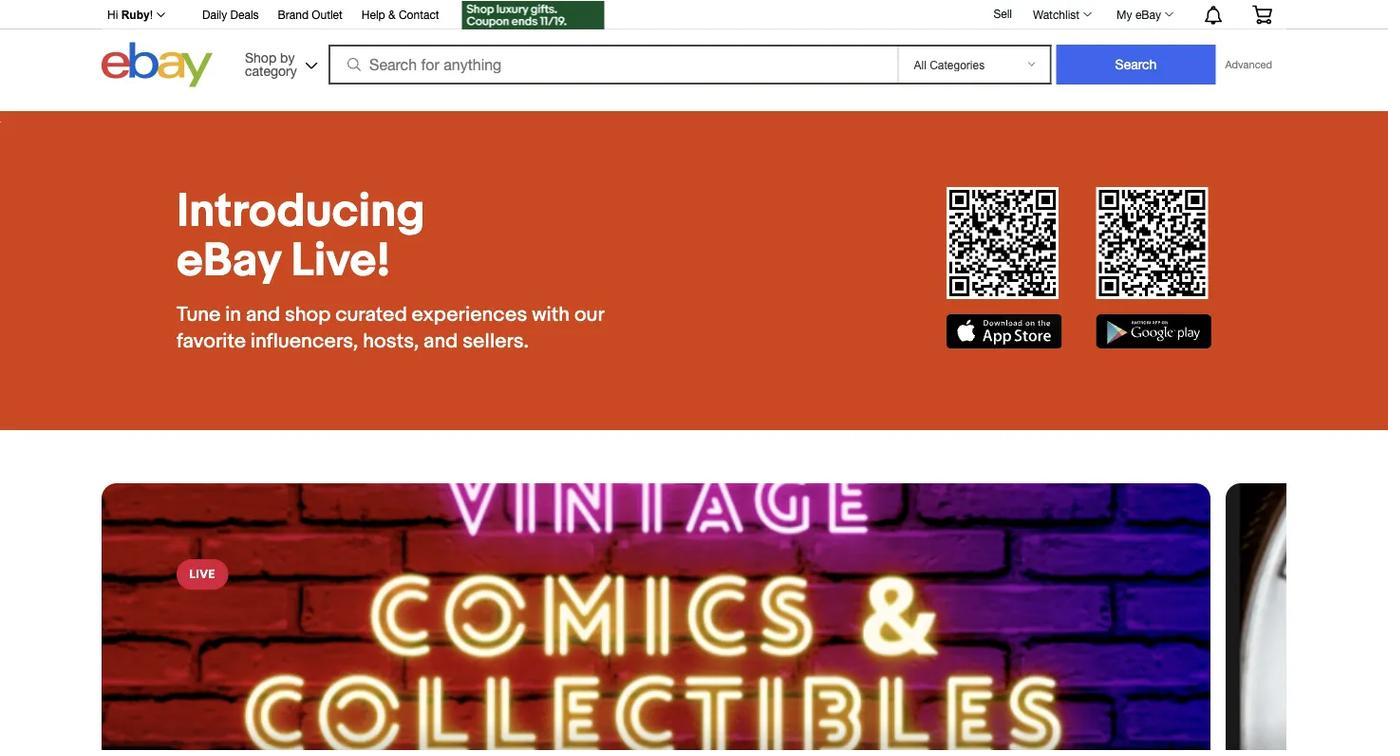Task type: describe. For each thing, give the bounding box(es) containing it.
help & contact link
[[362, 5, 439, 26]]

contact
[[399, 8, 439, 21]]

watchlist
[[1033, 8, 1080, 21]]

sellers.
[[463, 329, 529, 353]]

shop by category button
[[236, 42, 322, 83]]

shop
[[285, 302, 331, 327]]

your shopping cart image
[[1252, 5, 1273, 24]]

ruby
[[121, 9, 150, 21]]

shop by category
[[245, 49, 297, 78]]

our
[[574, 302, 604, 327]]

account navigation
[[97, 0, 1287, 32]]

hosts,
[[363, 329, 419, 353]]

brand outlet
[[278, 8, 343, 21]]

hi ruby !
[[107, 9, 153, 21]]

1 vertical spatial and
[[424, 329, 458, 353]]

help
[[362, 8, 385, 21]]

!
[[150, 9, 153, 21]]

daily
[[202, 8, 227, 21]]

advanced
[[1225, 58, 1272, 71]]

get the coupon image
[[462, 1, 605, 29]]

by
[[280, 49, 295, 65]]

ebay for my
[[1136, 8, 1161, 21]]

brand outlet link
[[278, 5, 343, 26]]

live
[[189, 567, 216, 582]]

none submit inside shop by category banner
[[1056, 45, 1216, 85]]

ebay for introducing
[[177, 233, 281, 289]]

help & contact
[[362, 8, 439, 21]]

category
[[245, 63, 297, 78]]

Search for anything text field
[[331, 47, 894, 83]]

0 vertical spatial and
[[246, 302, 280, 327]]



Task type: locate. For each thing, give the bounding box(es) containing it.
introducing ebay live!
[[177, 183, 425, 289]]

1 horizontal spatial ebay
[[1136, 8, 1161, 21]]

0 vertical spatial ebay
[[1136, 8, 1161, 21]]

shop
[[245, 49, 277, 65]]

introducing
[[177, 183, 425, 240]]

my
[[1117, 8, 1132, 21]]

tune
[[177, 302, 221, 327]]

watchlist link
[[1023, 3, 1101, 26]]

with
[[532, 302, 570, 327]]

deals
[[230, 8, 259, 21]]

and down experiences
[[424, 329, 458, 353]]

1 horizontal spatial and
[[424, 329, 458, 353]]

None submit
[[1056, 45, 1216, 85]]

favorite
[[177, 329, 246, 353]]

brand
[[278, 8, 309, 21]]

curated
[[335, 302, 407, 327]]

ebay inside the introducing ebay live!
[[177, 233, 281, 289]]

daily deals link
[[202, 5, 259, 26]]

1 vertical spatial ebay
[[177, 233, 281, 289]]

tune in and shop curated experiences with our favorite influencers, hosts, and sellers.
[[177, 302, 604, 353]]

ebay inside my ebay "link"
[[1136, 8, 1161, 21]]

&
[[388, 8, 396, 21]]

in
[[225, 302, 241, 327]]

sell
[[994, 7, 1012, 20]]

0 horizontal spatial ebay
[[177, 233, 281, 289]]

advanced link
[[1216, 46, 1282, 84]]

shop by category banner
[[97, 0, 1287, 111]]

ebay right my
[[1136, 8, 1161, 21]]

sell link
[[985, 7, 1021, 20]]

2 qrcode image from the left
[[1096, 187, 1208, 299]]

outlet
[[312, 8, 343, 21]]

1 horizontal spatial qrcode image
[[1096, 187, 1208, 299]]

1 qrcode image from the left
[[947, 187, 1059, 299]]

introducing<br/>ebay live! element
[[177, 183, 641, 289]]

0 horizontal spatial and
[[246, 302, 280, 327]]

my ebay
[[1117, 8, 1161, 21]]

influencers,
[[250, 329, 358, 353]]

ebay up in
[[177, 233, 281, 289]]

0 horizontal spatial qrcode image
[[947, 187, 1059, 299]]

experiences
[[412, 302, 527, 327]]

qrcode image
[[947, 187, 1059, 299], [1096, 187, 1208, 299]]

my ebay link
[[1106, 3, 1182, 26]]

ebay
[[1136, 8, 1161, 21], [177, 233, 281, 289]]

live!
[[291, 233, 391, 289]]

and
[[246, 302, 280, 327], [424, 329, 458, 353]]

daily deals
[[202, 8, 259, 21]]

and right in
[[246, 302, 280, 327]]

hi
[[107, 9, 118, 21]]



Task type: vqa. For each thing, say whether or not it's contained in the screenshot.
the left qrcode image
yes



